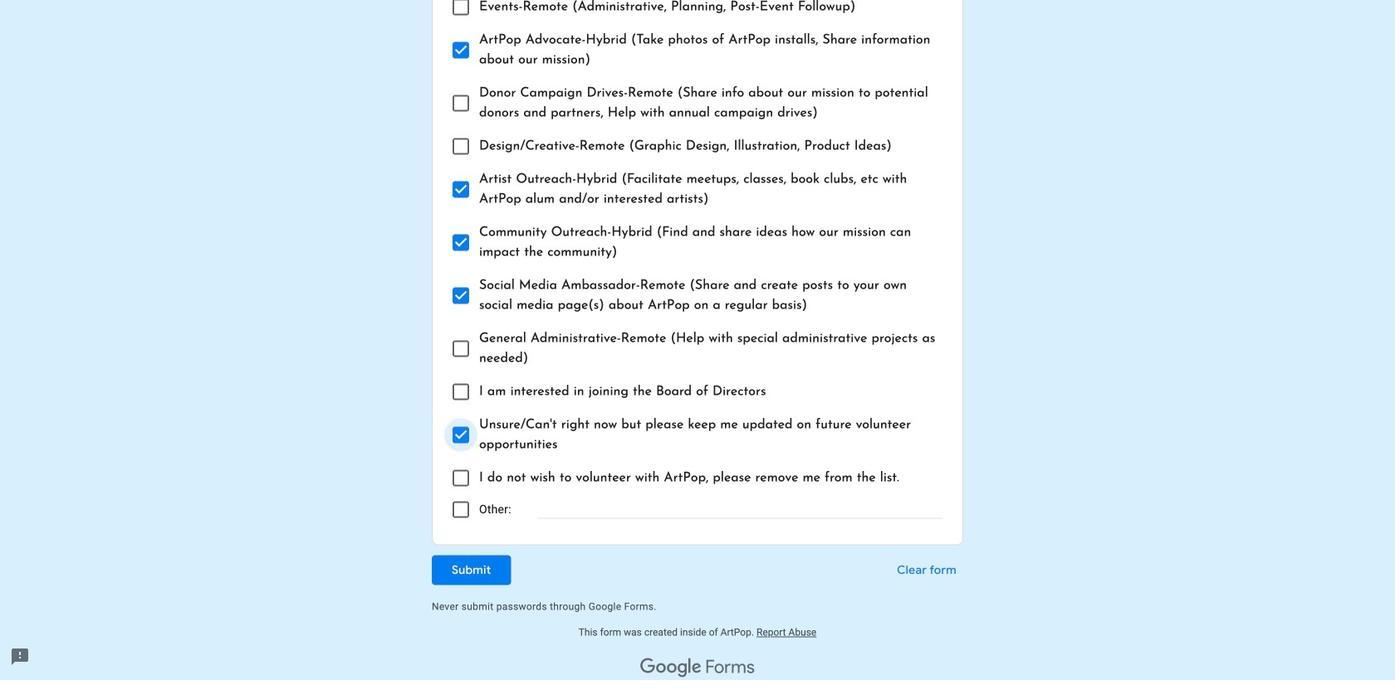 Task type: vqa. For each thing, say whether or not it's contained in the screenshot.
Community Outreach-Hybrid (Find and share ideas how our mission can impact the community) ICON
yes



Task type: describe. For each thing, give the bounding box(es) containing it.
artist outreach-hybrid (facilitate meetups, classes, book clubs, etc with artpop alum and/or interested artists) image
[[453, 182, 469, 198]]

design/creative-remote (graphic design, illustration, product ideas) image
[[454, 140, 467, 153]]

community outreach-hybrid (find and share ideas how our mission can impact the community) image
[[453, 235, 469, 251]]

other: image
[[454, 504, 467, 517]]

ArtPop Advocate-Hybrid (Take photos of ArtPop installs, Share information about our mission) checkbox
[[453, 42, 469, 59]]

Community Outreach-Hybrid (Find and share ideas how our mission can impact the community) checkbox
[[453, 235, 469, 251]]

I do not wish to volunteer with ArtPop, please remove me from the list. checkbox
[[453, 471, 469, 487]]

artpop advocate-hybrid (take photos of artpop installs, share information about our mission) image
[[453, 42, 469, 59]]

Artist Outreach-Hybrid (Facilitate meetups, classes, book clubs, etc with ArtPop alum and/or interested artists) checkbox
[[453, 182, 469, 198]]

donor campaign drives-remote (share info about our mission to potential donors and partners, help with annual campaign drives) image
[[454, 97, 467, 110]]



Task type: locate. For each thing, give the bounding box(es) containing it.
i am interested in joining the board of directors image
[[454, 386, 467, 399]]

i do not wish to volunteer with artpop, please remove me from the list. image
[[454, 472, 467, 486]]

Social Media Ambassador-Remote (Share and create posts to your own social media page(s) about ArtPop on a regular basis) checkbox
[[453, 288, 469, 305]]

Events-Remote (Administrative, Planning, Post-Event Followup) checkbox
[[453, 0, 469, 16]]

General Administrative-Remote (Help with special administrative projects as needed) checkbox
[[453, 341, 469, 358]]

google image
[[640, 659, 702, 679]]

general administrative-remote (help with special administrative projects as needed) image
[[454, 343, 467, 356]]

Other: checkbox
[[453, 502, 469, 519]]

Design/Creative-Remote (Graphic Design, Illustration, Product Ideas) checkbox
[[453, 138, 469, 155]]

social media ambassador-remote (share and create posts to your own social media page(s) about artpop on a regular basis) image
[[453, 288, 469, 305]]

report a problem to google image
[[10, 648, 30, 668]]

I am interested in joining the Board of Directors checkbox
[[453, 384, 469, 401]]

events-remote (administrative, planning, post-event followup) image
[[454, 1, 467, 14]]

unsure/can't right now but please keep me updated on future volunteer opportunities image
[[453, 427, 469, 444]]

list
[[453, 0, 942, 525]]

Unsure/Can't right now but please keep me updated on future volunteer opportunities checkbox
[[453, 427, 469, 444]]

Donor Campaign Drives-Remote (Share info about our mission to potential donors and partners, Help with annual campaign drives) checkbox
[[453, 95, 469, 112]]



